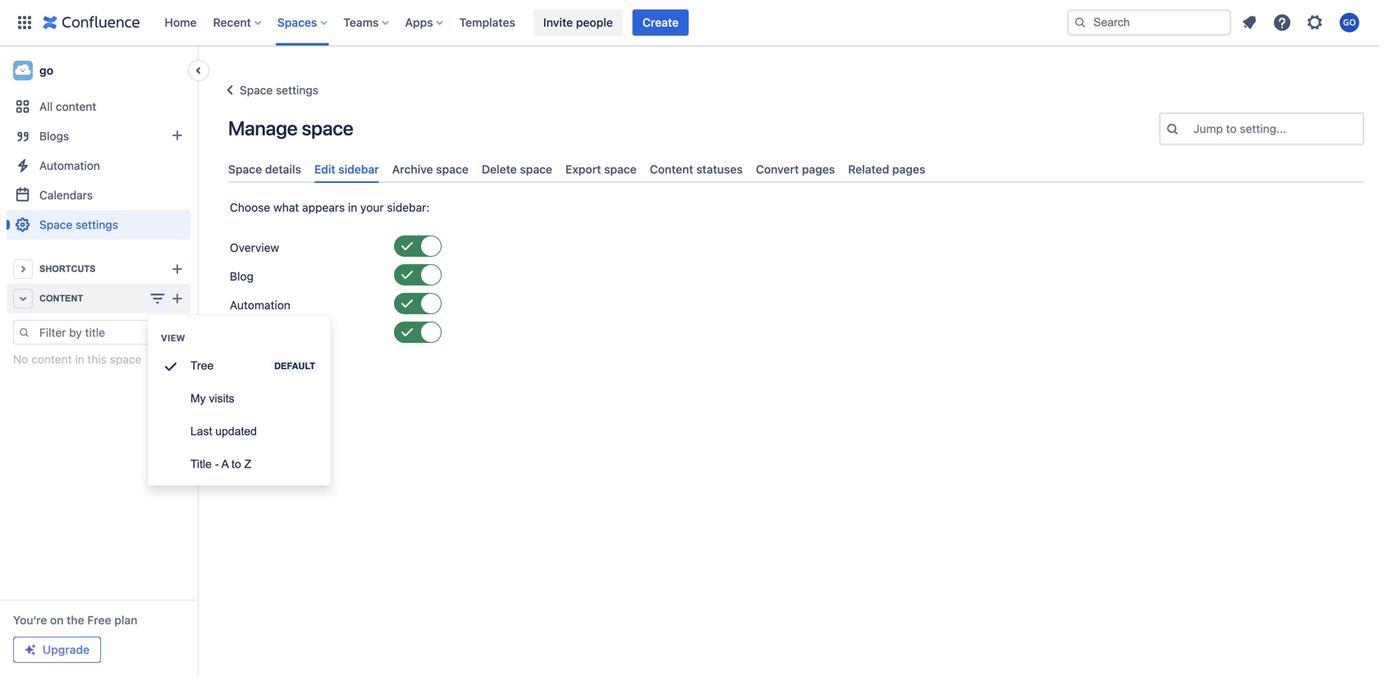 Task type: locate. For each thing, give the bounding box(es) containing it.
2 small image from the top
[[422, 297, 435, 311]]

space settings link down calendars
[[7, 210, 190, 240]]

upgrade button
[[14, 638, 100, 663]]

change view image
[[148, 289, 168, 309]]

content
[[650, 163, 694, 176], [39, 294, 83, 304]]

0 vertical spatial in
[[348, 201, 357, 214]]

content inside dropdown button
[[39, 294, 83, 304]]

Filter by title field
[[34, 321, 190, 344]]

in left "your"
[[348, 201, 357, 214]]

details
[[265, 163, 301, 176]]

this
[[87, 353, 107, 366]]

default
[[274, 361, 315, 371]]

space right export
[[604, 163, 637, 176]]

confluence image
[[43, 13, 140, 32], [43, 13, 140, 32]]

0 vertical spatial space settings link
[[220, 80, 318, 100]]

content statuses
[[650, 163, 743, 176]]

pages right the related
[[893, 163, 926, 176]]

in
[[348, 201, 357, 214], [75, 353, 84, 366]]

3 small image from the top
[[422, 326, 435, 339]]

jump to setting...
[[1194, 122, 1287, 135]]

visits
[[209, 392, 235, 405]]

teams
[[344, 16, 379, 29]]

space left details
[[228, 163, 262, 176]]

automation down blog
[[230, 299, 291, 312]]

0 vertical spatial small image
[[422, 269, 435, 282]]

your
[[360, 201, 384, 214]]

manage space
[[228, 117, 353, 140]]

0 horizontal spatial to
[[232, 458, 241, 471]]

blogs link
[[7, 122, 190, 151]]

0 vertical spatial to
[[1226, 122, 1237, 135]]

tab list
[[222, 156, 1371, 183]]

1 small image from the top
[[422, 269, 435, 282]]

appswitcher icon image
[[15, 13, 34, 32]]

appears
[[302, 201, 345, 214]]

you're on the free plan
[[13, 614, 138, 627]]

2 pages from the left
[[893, 163, 926, 176]]

automation link
[[7, 151, 190, 181]]

export space
[[566, 163, 637, 176]]

space for manage space
[[302, 117, 353, 140]]

overview
[[230, 241, 279, 255]]

create
[[643, 16, 679, 29]]

invite people
[[543, 16, 613, 29]]

apps button
[[400, 9, 450, 36]]

0 horizontal spatial space settings
[[39, 218, 118, 232]]

my
[[190, 392, 206, 405]]

content for all
[[56, 100, 96, 113]]

view group
[[148, 315, 331, 486]]

0 vertical spatial content
[[56, 100, 96, 113]]

help icon image
[[1273, 13, 1292, 32]]

1 vertical spatial space settings
[[39, 218, 118, 232]]

pages
[[802, 163, 835, 176], [893, 163, 926, 176]]

0 horizontal spatial settings
[[76, 218, 118, 232]]

view
[[161, 333, 185, 344]]

archive space
[[392, 163, 469, 176]]

2 vertical spatial space
[[39, 218, 72, 232]]

1 vertical spatial space settings link
[[7, 210, 190, 240]]

content right "all"
[[56, 100, 96, 113]]

1 horizontal spatial settings
[[276, 83, 318, 97]]

content button
[[7, 284, 190, 314]]

automation up calendars
[[39, 159, 100, 172]]

pages right convert
[[802, 163, 835, 176]]

1 vertical spatial content
[[31, 353, 72, 366]]

go link
[[7, 54, 190, 87]]

in left the this
[[75, 353, 84, 366]]

to left z
[[232, 458, 241, 471]]

space
[[240, 83, 273, 97], [228, 163, 262, 176], [39, 218, 72, 232]]

space
[[302, 117, 353, 140], [436, 163, 469, 176], [520, 163, 552, 176], [604, 163, 637, 176], [110, 353, 142, 366]]

1 vertical spatial to
[[232, 458, 241, 471]]

create link
[[633, 9, 689, 36]]

people
[[576, 16, 613, 29]]

2 vertical spatial small image
[[422, 326, 435, 339]]

banner
[[0, 0, 1379, 46]]

small image
[[401, 240, 414, 253], [422, 240, 435, 253], [401, 269, 414, 282], [401, 297, 414, 311], [401, 326, 414, 339]]

1 vertical spatial in
[[75, 353, 84, 366]]

pages for related pages
[[893, 163, 926, 176]]

related pages link
[[842, 156, 932, 183]]

tab list containing space details
[[222, 156, 1371, 183]]

no
[[13, 353, 28, 366]]

to right jump
[[1226, 122, 1237, 135]]

space settings
[[240, 83, 318, 97], [39, 218, 118, 232]]

0 vertical spatial space settings
[[240, 83, 318, 97]]

space down calendars
[[39, 218, 72, 232]]

automation
[[39, 159, 100, 172], [230, 299, 291, 312]]

to
[[1226, 122, 1237, 135], [232, 458, 241, 471]]

blogs
[[39, 129, 69, 143]]

banner containing home
[[0, 0, 1379, 46]]

create a blog image
[[168, 126, 187, 145]]

1 horizontal spatial content
[[650, 163, 694, 176]]

1 vertical spatial automation
[[230, 299, 291, 312]]

home link
[[160, 9, 202, 36]]

content statuses link
[[643, 156, 750, 183]]

space up manage
[[240, 83, 273, 97]]

content up content region
[[39, 294, 83, 304]]

0 vertical spatial content
[[650, 163, 694, 176]]

1 horizontal spatial automation
[[230, 299, 291, 312]]

1 horizontal spatial space settings link
[[220, 80, 318, 100]]

search image
[[1074, 16, 1087, 29]]

space settings up manage space
[[240, 83, 318, 97]]

upgrade
[[43, 643, 90, 657]]

space settings down calendars
[[39, 218, 118, 232]]

settings icon image
[[1306, 13, 1325, 32]]

Search field
[[1067, 9, 1232, 36]]

space settings link up manage
[[220, 80, 318, 100]]

settings inside space element
[[76, 218, 118, 232]]

create a page image
[[168, 289, 187, 309]]

space right the this
[[110, 353, 142, 366]]

content left statuses
[[650, 163, 694, 176]]

0 vertical spatial settings
[[276, 83, 318, 97]]

calendars link
[[7, 181, 190, 210]]

last updated button
[[148, 415, 331, 448]]

notification icon image
[[1240, 13, 1260, 32]]

0 horizontal spatial automation
[[39, 159, 100, 172]]

space details link
[[222, 156, 308, 183]]

convert pages link
[[750, 156, 842, 183]]

export space link
[[559, 156, 643, 183]]

0 horizontal spatial content
[[39, 294, 83, 304]]

space inside content region
[[110, 353, 142, 366]]

content right no
[[31, 353, 72, 366]]

title - a to z
[[190, 458, 251, 471]]

edit sidebar link
[[308, 156, 386, 183]]

space right delete at top left
[[520, 163, 552, 176]]

-
[[215, 458, 219, 471]]

content inside region
[[31, 353, 72, 366]]

settings up manage space
[[276, 83, 318, 97]]

1 horizontal spatial to
[[1226, 122, 1237, 135]]

space for export space
[[604, 163, 637, 176]]

1 horizontal spatial pages
[[893, 163, 926, 176]]

content
[[56, 100, 96, 113], [31, 353, 72, 366]]

space details
[[228, 163, 301, 176]]

1 vertical spatial small image
[[422, 297, 435, 311]]

in inside content region
[[75, 353, 84, 366]]

small image
[[422, 269, 435, 282], [422, 297, 435, 311], [422, 326, 435, 339]]

0 horizontal spatial in
[[75, 353, 84, 366]]

settings down the calendars link
[[76, 218, 118, 232]]

space right 'archive'
[[436, 163, 469, 176]]

manage
[[228, 117, 298, 140]]

space settings link
[[220, 80, 318, 100], [7, 210, 190, 240]]

1 horizontal spatial space settings
[[240, 83, 318, 97]]

0 vertical spatial automation
[[39, 159, 100, 172]]

1 pages from the left
[[802, 163, 835, 176]]

teams button
[[339, 9, 395, 36]]

title
[[190, 458, 212, 471]]

1 vertical spatial settings
[[76, 218, 118, 232]]

choose
[[230, 201, 270, 214]]

space up edit
[[302, 117, 353, 140]]

edit
[[314, 163, 335, 176]]

tree
[[190, 360, 214, 372]]

0 horizontal spatial pages
[[802, 163, 835, 176]]

small image for automation
[[422, 297, 435, 311]]

convert pages
[[756, 163, 835, 176]]

free
[[87, 614, 111, 627]]

1 vertical spatial content
[[39, 294, 83, 304]]



Task type: describe. For each thing, give the bounding box(es) containing it.
small image for automation
[[401, 297, 414, 311]]

edit sidebar
[[314, 163, 379, 176]]

go
[[39, 64, 53, 77]]

global element
[[10, 0, 1064, 46]]

content for content statuses
[[650, 163, 694, 176]]

0 vertical spatial space
[[240, 83, 273, 97]]

pages for convert pages
[[802, 163, 835, 176]]

archive
[[392, 163, 433, 176]]

small image for blog
[[422, 269, 435, 282]]

sidebar:
[[387, 201, 430, 214]]

templates link
[[455, 9, 520, 36]]

your profile and preferences image
[[1340, 13, 1360, 32]]

export
[[566, 163, 601, 176]]

space for delete space
[[520, 163, 552, 176]]

updated
[[215, 425, 257, 438]]

recent
[[213, 16, 251, 29]]

delete
[[482, 163, 517, 176]]

home
[[165, 16, 197, 29]]

title - a to z button
[[148, 448, 331, 481]]

z
[[244, 458, 251, 471]]

last updated
[[190, 425, 257, 438]]

invite people button
[[534, 9, 623, 36]]

space settings inside space element
[[39, 218, 118, 232]]

archive space link
[[386, 156, 475, 183]]

my visits button
[[148, 383, 331, 415]]

all
[[39, 100, 53, 113]]

all content link
[[7, 92, 190, 122]]

related
[[848, 163, 890, 176]]

spaces
[[277, 16, 317, 29]]

calendars
[[39, 188, 93, 202]]

jump
[[1194, 122, 1223, 135]]

premium image
[[24, 644, 37, 657]]

recent button
[[208, 9, 268, 36]]

spaces button
[[272, 9, 334, 36]]

blog
[[230, 270, 254, 283]]

setting...
[[1240, 122, 1287, 135]]

a
[[221, 458, 228, 471]]

on
[[50, 614, 64, 627]]

0 horizontal spatial space settings link
[[7, 210, 190, 240]]

space element
[[0, 0, 1379, 677]]

related pages
[[848, 163, 926, 176]]

to inside 'title - a to z' button
[[232, 458, 241, 471]]

delete space link
[[475, 156, 559, 183]]

small image for blog
[[401, 269, 414, 282]]

plan
[[114, 614, 138, 627]]

last
[[190, 425, 212, 438]]

statuses
[[697, 163, 743, 176]]

content for no
[[31, 353, 72, 366]]

apps
[[405, 16, 433, 29]]

delete space
[[482, 163, 552, 176]]

no content in this space
[[13, 353, 142, 366]]

sidebar
[[338, 163, 379, 176]]

invite
[[543, 16, 573, 29]]

my visits
[[190, 392, 235, 405]]

content for content
[[39, 294, 83, 304]]

choose what appears in your sidebar:
[[230, 201, 430, 214]]

the
[[67, 614, 84, 627]]

convert
[[756, 163, 799, 176]]

space for archive space
[[436, 163, 469, 176]]

automation inside space element
[[39, 159, 100, 172]]

1 horizontal spatial in
[[348, 201, 357, 214]]

small image for overview
[[401, 240, 414, 253]]

all content
[[39, 100, 96, 113]]

you're
[[13, 614, 47, 627]]

what
[[273, 201, 299, 214]]

1 vertical spatial space
[[228, 163, 262, 176]]

templates
[[459, 16, 516, 29]]

content region
[[7, 320, 190, 368]]

selected image
[[161, 356, 181, 376]]



Task type: vqa. For each thing, say whether or not it's contained in the screenshot.
"open" image
no



